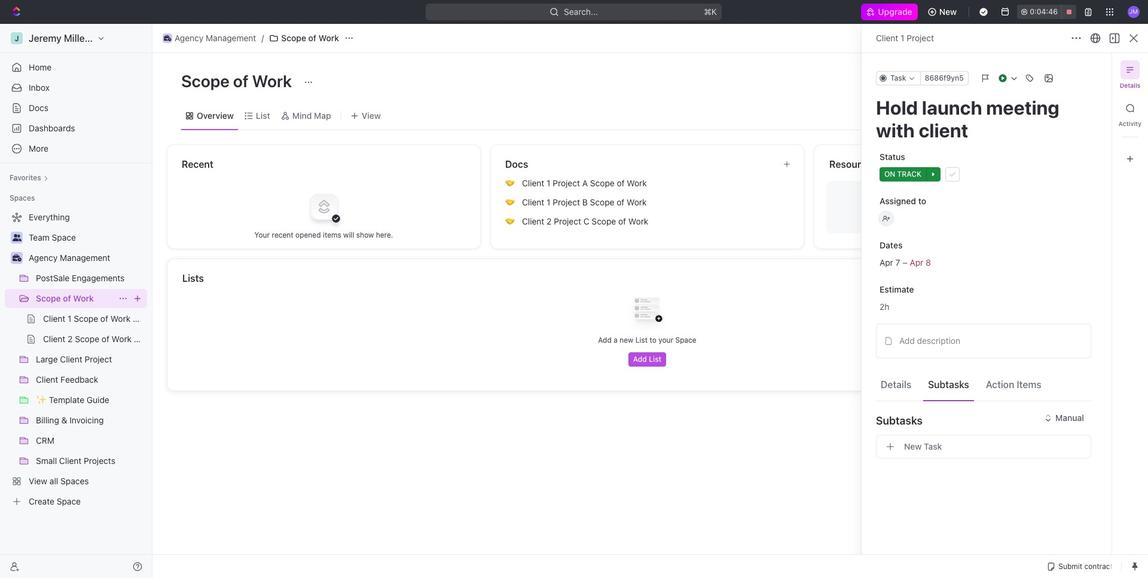 Task type: locate. For each thing, give the bounding box(es) containing it.
create space link
[[5, 493, 145, 512]]

project inside sidebar navigation
[[85, 355, 112, 365]]

agency management link down team space link
[[29, 249, 145, 268]]

2 vertical spatial 🤝
[[505, 217, 515, 226]]

scope right the b
[[590, 197, 614, 208]]

0 vertical spatial list
[[256, 110, 270, 121]]

agency management up postsale engagements
[[29, 253, 110, 263]]

1 vertical spatial management
[[60, 253, 110, 263]]

1 horizontal spatial agency
[[175, 33, 203, 43]]

1 horizontal spatial scope of work link
[[266, 31, 342, 45]]

0 horizontal spatial 2
[[68, 334, 73, 344]]

1 horizontal spatial view
[[362, 110, 381, 121]]

on
[[884, 170, 895, 179]]

on track
[[884, 170, 922, 179]]

project for client 1 project a scope of work
[[553, 178, 580, 188]]

✨ template guide
[[36, 395, 109, 405]]

docs inside client 1 scope of work docs link
[[133, 314, 152, 324]]

home
[[29, 62, 52, 72]]

1 down upgrade
[[901, 33, 905, 43]]

1 vertical spatial scope of work link
[[36, 289, 114, 309]]

1 inside client 1 scope of work docs link
[[68, 314, 71, 324]]

1 vertical spatial 2
[[68, 334, 73, 344]]

client for client 1 project b scope of work
[[522, 197, 544, 208]]

project for client 2 project c scope of work
[[554, 216, 581, 227]]

add left description
[[899, 336, 915, 346]]

client 2 scope of work docs link
[[43, 330, 154, 349]]

1 vertical spatial to
[[650, 336, 657, 345]]

project left c
[[554, 216, 581, 227]]

inbox
[[29, 83, 50, 93]]

to right assigned
[[918, 196, 926, 206]]

project for large client project
[[85, 355, 112, 365]]

of inside the client 2 scope of work docs link
[[102, 334, 109, 344]]

2 vertical spatial space
[[57, 497, 81, 507]]

client left c
[[522, 216, 544, 227]]

0 horizontal spatial scope of work link
[[36, 289, 114, 309]]

jeremy miller's workspace
[[29, 33, 148, 44]]

2h
[[880, 302, 890, 312]]

client 2 scope of work docs
[[43, 334, 154, 344]]

details inside task sidebar navigation tab list
[[1120, 82, 1141, 89]]

apr right –
[[910, 257, 924, 268]]

task down the client 1 project on the right of the page
[[890, 74, 906, 83]]

project left the b
[[553, 197, 580, 208]]

tree containing everything
[[5, 208, 154, 512]]

1 vertical spatial subtasks
[[876, 415, 923, 427]]

2 up large client project
[[68, 334, 73, 344]]

2 for scope
[[68, 334, 73, 344]]

details button
[[876, 374, 916, 396]]

0 horizontal spatial subtasks
[[876, 415, 923, 427]]

scope of work down postsale
[[36, 294, 94, 304]]

view inside "link"
[[29, 477, 47, 487]]

0 vertical spatial space
[[52, 233, 76, 243]]

1 up client 2 scope of work docs
[[68, 314, 71, 324]]

2 vertical spatial list
[[649, 355, 662, 364]]

0 horizontal spatial agency
[[29, 253, 58, 263]]

2 vertical spatial scope of work
[[36, 294, 94, 304]]

2 apr from the left
[[910, 257, 924, 268]]

scope of work inside sidebar navigation
[[36, 294, 94, 304]]

space
[[52, 233, 76, 243], [675, 336, 697, 345], [57, 497, 81, 507]]

0 vertical spatial details
[[1120, 82, 1141, 89]]

invoicing
[[70, 416, 104, 426]]

small client projects
[[36, 456, 115, 466]]

docs inside docs link
[[29, 103, 48, 113]]

1 horizontal spatial new
[[939, 7, 957, 17]]

0 vertical spatial subtasks
[[928, 379, 969, 390]]

space for create space
[[57, 497, 81, 507]]

will
[[343, 231, 354, 240]]

of right c
[[618, 216, 626, 227]]

1 horizontal spatial to
[[918, 196, 926, 206]]

scope of work
[[281, 33, 339, 43], [181, 71, 295, 91], [36, 294, 94, 304]]

scope of work right /
[[281, 33, 339, 43]]

client left a
[[522, 178, 544, 188]]

here.
[[376, 231, 393, 240]]

apr left 7
[[880, 257, 893, 268]]

1 vertical spatial agency
[[29, 253, 58, 263]]

to left your
[[650, 336, 657, 345]]

client for client 1 project
[[876, 33, 898, 43]]

1 horizontal spatial 2
[[547, 216, 552, 227]]

1 vertical spatial 🤝
[[505, 198, 515, 207]]

agency management inside sidebar navigation
[[29, 253, 110, 263]]

1 horizontal spatial list
[[636, 336, 648, 345]]

1 apr from the left
[[880, 257, 893, 268]]

1 vertical spatial spaces
[[60, 477, 89, 487]]

subtasks button
[[923, 374, 974, 396]]

2 🤝 from the top
[[505, 198, 515, 207]]

1 🤝 from the top
[[505, 179, 515, 188]]

2 horizontal spatial list
[[649, 355, 662, 364]]

1
[[901, 33, 905, 43], [547, 178, 551, 188], [547, 197, 551, 208], [68, 314, 71, 324]]

project down 'new' button
[[907, 33, 934, 43]]

automations
[[1065, 33, 1115, 43]]

client up large at the bottom
[[43, 334, 65, 344]]

2 inside sidebar navigation
[[68, 334, 73, 344]]

new task
[[904, 442, 942, 452]]

space down everything link on the left top of the page
[[52, 233, 76, 243]]

&
[[61, 416, 67, 426]]

task sidebar navigation tab list
[[1117, 60, 1143, 169]]

management down team space link
[[60, 253, 110, 263]]

space inside create space link
[[57, 497, 81, 507]]

guide
[[87, 395, 109, 405]]

0 vertical spatial 🤝
[[505, 179, 515, 188]]

1 vertical spatial details
[[881, 379, 911, 390]]

view all spaces link
[[5, 472, 145, 492]]

view
[[362, 110, 381, 121], [29, 477, 47, 487]]

tree
[[5, 208, 154, 512]]

view right the map
[[362, 110, 381, 121]]

view for view
[[362, 110, 381, 121]]

items
[[1017, 379, 1042, 390]]

0 horizontal spatial task
[[890, 74, 906, 83]]

details up activity
[[1120, 82, 1141, 89]]

0 horizontal spatial apr
[[880, 257, 893, 268]]

1 horizontal spatial task
[[924, 442, 942, 452]]

Edit task name text field
[[876, 96, 1091, 142]]

client down upgrade 'link'
[[876, 33, 898, 43]]

scope right /
[[281, 33, 306, 43]]

list left mind
[[256, 110, 270, 121]]

1 vertical spatial new
[[904, 442, 922, 452]]

add left a on the bottom of the page
[[598, 336, 612, 345]]

scope
[[281, 33, 306, 43], [181, 71, 230, 91], [590, 178, 615, 188], [590, 197, 614, 208], [592, 216, 616, 227], [36, 294, 61, 304], [74, 314, 98, 324], [75, 334, 99, 344]]

action items button
[[981, 374, 1046, 396]]

0 vertical spatial agency management link
[[160, 31, 259, 45]]

0 vertical spatial view
[[362, 110, 381, 121]]

list link
[[253, 107, 270, 124]]

agency
[[175, 33, 203, 43], [29, 253, 58, 263]]

client 1 project
[[876, 33, 934, 43]]

subtasks inside button
[[928, 379, 969, 390]]

of right a
[[617, 178, 625, 188]]

subtasks up 'new task'
[[876, 415, 923, 427]]

everything link
[[5, 208, 145, 227]]

inbox link
[[5, 78, 147, 97]]

0 vertical spatial new
[[939, 7, 957, 17]]

of down client 1 scope of work docs link
[[102, 334, 109, 344]]

0 horizontal spatial details
[[881, 379, 911, 390]]

list
[[256, 110, 270, 121], [636, 336, 648, 345], [649, 355, 662, 364]]

project down the client 2 scope of work docs link
[[85, 355, 112, 365]]

management
[[206, 33, 256, 43], [60, 253, 110, 263]]

0 horizontal spatial management
[[60, 253, 110, 263]]

assigned to
[[880, 196, 926, 206]]

1 vertical spatial agency management link
[[29, 249, 145, 268]]

agency down team at the top of page
[[29, 253, 58, 263]]

view button
[[346, 107, 385, 124]]

space right your
[[675, 336, 697, 345]]

scope right c
[[592, 216, 616, 227]]

of
[[308, 33, 316, 43], [233, 71, 249, 91], [617, 178, 625, 188], [617, 197, 625, 208], [618, 216, 626, 227], [63, 294, 71, 304], [100, 314, 108, 324], [102, 334, 109, 344]]

favorites
[[10, 173, 41, 182]]

1 for client 1 project b scope of work
[[547, 197, 551, 208]]

small client projects link
[[36, 452, 145, 471]]

client up view all spaces "link"
[[59, 456, 82, 466]]

spaces down small client projects
[[60, 477, 89, 487]]

subtasks inside dropdown button
[[876, 415, 923, 427]]

favorites button
[[5, 171, 53, 185]]

✨ template guide link
[[36, 391, 145, 410]]

add for add a new list to your space
[[598, 336, 612, 345]]

billing & invoicing
[[36, 416, 104, 426]]

subtasks for subtasks dropdown button
[[876, 415, 923, 427]]

add list button
[[628, 353, 666, 367]]

scope down postsale
[[36, 294, 61, 304]]

0 vertical spatial agency
[[175, 33, 203, 43]]

scope up large client project link
[[75, 334, 99, 344]]

8686f9yn5
[[925, 74, 964, 83]]

create
[[29, 497, 54, 507]]

client 1 project b scope of work
[[522, 197, 647, 208]]

1 for client 1 scope of work docs
[[68, 314, 71, 324]]

0 horizontal spatial list
[[256, 110, 270, 121]]

management left /
[[206, 33, 256, 43]]

view left all
[[29, 477, 47, 487]]

to
[[918, 196, 926, 206], [650, 336, 657, 345]]

lists button
[[182, 272, 1114, 286]]

agency management link left /
[[160, 31, 259, 45]]

1 horizontal spatial details
[[1120, 82, 1141, 89]]

scope of work up overview
[[181, 71, 295, 91]]

3 🤝 from the top
[[505, 217, 515, 226]]

business time image
[[164, 35, 171, 41]]

1 left the b
[[547, 197, 551, 208]]

0 vertical spatial spaces
[[10, 194, 35, 203]]

0 horizontal spatial agency management
[[29, 253, 110, 263]]

create space
[[29, 497, 81, 507]]

apr
[[880, 257, 893, 268], [910, 257, 924, 268]]

1 left a
[[547, 178, 551, 188]]

1 horizontal spatial subtasks
[[928, 379, 969, 390]]

2
[[547, 216, 552, 227], [68, 334, 73, 344]]

🤝
[[505, 179, 515, 188], [505, 198, 515, 207], [505, 217, 515, 226]]

1 vertical spatial task
[[924, 442, 942, 452]]

1 vertical spatial view
[[29, 477, 47, 487]]

list down add a new list to your space on the bottom of the page
[[649, 355, 662, 364]]

task
[[890, 74, 906, 83], [924, 442, 942, 452]]

2 left c
[[547, 216, 552, 227]]

scope of work link right /
[[266, 31, 342, 45]]

2 horizontal spatial add
[[899, 336, 915, 346]]

0 horizontal spatial new
[[904, 442, 922, 452]]

user group image
[[12, 234, 21, 242]]

of right /
[[308, 33, 316, 43]]

client left the b
[[522, 197, 544, 208]]

on track button
[[876, 164, 1091, 185]]

1 for client 1 project a scope of work
[[547, 178, 551, 188]]

0 vertical spatial agency management
[[175, 33, 256, 43]]

0 vertical spatial to
[[918, 196, 926, 206]]

✨
[[36, 395, 47, 405]]

0 vertical spatial task
[[890, 74, 906, 83]]

team space link
[[29, 228, 145, 248]]

of down postsale engagements
[[63, 294, 71, 304]]

manual button
[[1039, 409, 1091, 428], [1039, 409, 1091, 428]]

a
[[614, 336, 618, 345]]

1 vertical spatial agency management
[[29, 253, 110, 263]]

1 vertical spatial space
[[675, 336, 697, 345]]

0 vertical spatial 2
[[547, 216, 552, 227]]

view inside button
[[362, 110, 381, 121]]

tree inside sidebar navigation
[[5, 208, 154, 512]]

project left a
[[553, 178, 580, 188]]

client
[[876, 33, 898, 43], [522, 178, 544, 188], [522, 197, 544, 208], [522, 216, 544, 227], [43, 314, 65, 324], [43, 334, 65, 344], [60, 355, 82, 365], [36, 375, 58, 385], [59, 456, 82, 466]]

list inside button
[[649, 355, 662, 364]]

agency right business time icon
[[175, 33, 203, 43]]

client down large at the bottom
[[36, 375, 58, 385]]

sidebar navigation
[[0, 24, 155, 579]]

1 vertical spatial list
[[636, 336, 648, 345]]

scope of work link down postsale engagements
[[36, 289, 114, 309]]

0 horizontal spatial view
[[29, 477, 47, 487]]

⌘k
[[704, 7, 717, 17]]

1 horizontal spatial apr
[[910, 257, 924, 268]]

1 horizontal spatial add
[[633, 355, 647, 364]]

client 1 scope of work docs link
[[43, 310, 152, 329]]

spaces down favorites
[[10, 194, 35, 203]]

1 horizontal spatial agency management
[[175, 33, 256, 43]]

client for client 1 project a scope of work
[[522, 178, 544, 188]]

details
[[1120, 82, 1141, 89], [881, 379, 911, 390]]

0 vertical spatial management
[[206, 33, 256, 43]]

project
[[907, 33, 934, 43], [553, 178, 580, 188], [553, 197, 580, 208], [554, 216, 581, 227], [85, 355, 112, 365]]

agency inside sidebar navigation
[[29, 253, 58, 263]]

space down view all spaces "link"
[[57, 497, 81, 507]]

task down subtasks dropdown button
[[924, 442, 942, 452]]

client 1 project link
[[876, 33, 934, 43]]

1 horizontal spatial spaces
[[60, 477, 89, 487]]

assigned
[[880, 196, 916, 206]]

0 vertical spatial scope of work link
[[266, 31, 342, 45]]

management inside sidebar navigation
[[60, 253, 110, 263]]

0 horizontal spatial add
[[598, 336, 612, 345]]

list right new
[[636, 336, 648, 345]]

add
[[899, 336, 915, 346], [598, 336, 612, 345], [633, 355, 647, 364]]

agency management left /
[[175, 33, 256, 43]]

space inside team space link
[[52, 233, 76, 243]]

details left subtasks button
[[881, 379, 911, 390]]

opened
[[295, 231, 321, 240]]

add down add a new list to your space on the bottom of the page
[[633, 355, 647, 364]]

of up client 2 scope of work docs
[[100, 314, 108, 324]]

client 1 scope of work docs
[[43, 314, 152, 324]]

subtasks down description
[[928, 379, 969, 390]]

client down postsale
[[43, 314, 65, 324]]

add a new list to your space
[[598, 336, 697, 345]]

task inside button
[[924, 442, 942, 452]]



Task type: vqa. For each thing, say whether or not it's contained in the screenshot.
ALERT on the top of the page
no



Task type: describe. For each thing, give the bounding box(es) containing it.
dashboards link
[[5, 119, 147, 138]]

no lists icon. image
[[623, 288, 671, 336]]

0:04:46
[[1030, 7, 1058, 16]]

client for client 2 project c scope of work
[[522, 216, 544, 227]]

template
[[49, 395, 84, 405]]

your
[[659, 336, 673, 345]]

add for add list
[[633, 355, 647, 364]]

project for client 1 project b scope of work
[[553, 197, 580, 208]]

of up overview
[[233, 71, 249, 91]]

client up client feedback
[[60, 355, 82, 365]]

0 vertical spatial scope of work
[[281, 33, 339, 43]]

8686f9yn5 button
[[920, 71, 969, 86]]

new for new task
[[904, 442, 922, 452]]

add description
[[899, 336, 960, 346]]

postsale
[[36, 273, 70, 283]]

resources
[[829, 159, 877, 170]]

space for team space
[[52, 233, 76, 243]]

b
[[582, 197, 588, 208]]

upgrade
[[878, 7, 912, 17]]

task button
[[876, 71, 921, 86]]

jeremy
[[29, 33, 62, 44]]

0 horizontal spatial agency management link
[[29, 249, 145, 268]]

scope up client 2 scope of work docs
[[74, 314, 98, 324]]

business time image
[[12, 255, 21, 262]]

resources button
[[829, 157, 1097, 172]]

docs link
[[5, 99, 147, 118]]

mind
[[292, 110, 312, 121]]

new for new
[[939, 7, 957, 17]]

jm
[[1130, 8, 1138, 15]]

estimate
[[880, 285, 914, 295]]

subtasks for subtasks button
[[928, 379, 969, 390]]

search...
[[564, 7, 598, 17]]

recent
[[272, 231, 293, 240]]

automations button
[[1059, 29, 1121, 47]]

workspace
[[99, 33, 148, 44]]

🤝 for client 1 project b scope of work
[[505, 198, 515, 207]]

more
[[29, 144, 48, 154]]

docs inside the client 2 scope of work docs link
[[134, 334, 154, 344]]

scope up overview link
[[181, 71, 230, 91]]

1 vertical spatial scope of work
[[181, 71, 295, 91]]

map
[[314, 110, 331, 121]]

activity
[[1119, 120, 1142, 127]]

2h button
[[876, 297, 1091, 318]]

team
[[29, 233, 50, 243]]

view button
[[346, 102, 385, 130]]

add for add description
[[899, 336, 915, 346]]

status
[[880, 152, 905, 162]]

view for view all spaces
[[29, 477, 47, 487]]

client for client 1 scope of work docs
[[43, 314, 65, 324]]

task inside dropdown button
[[890, 74, 906, 83]]

jeremy miller's workspace, , element
[[11, 32, 23, 44]]

upgrade link
[[861, 4, 918, 20]]

client for client 2 scope of work docs
[[43, 334, 65, 344]]

8
[[926, 257, 931, 268]]

0 horizontal spatial to
[[650, 336, 657, 345]]

feedback
[[60, 375, 98, 385]]

new button
[[923, 2, 964, 22]]

details inside details button
[[881, 379, 911, 390]]

mind map link
[[290, 107, 331, 124]]

🤝 for client 1 project a scope of work
[[505, 179, 515, 188]]

client for client feedback
[[36, 375, 58, 385]]

c
[[584, 216, 589, 227]]

0 horizontal spatial spaces
[[10, 194, 35, 203]]

track
[[897, 170, 922, 179]]

subtasks button
[[876, 407, 1091, 435]]

overview
[[197, 110, 234, 121]]

small
[[36, 456, 57, 466]]

1 for client 1 project
[[901, 33, 905, 43]]

project for client 1 project
[[907, 33, 934, 43]]

projects
[[84, 456, 115, 466]]

7
[[896, 257, 900, 268]]

client feedback link
[[36, 371, 145, 390]]

no recent items image
[[300, 183, 348, 231]]

spaces inside "link"
[[60, 477, 89, 487]]

client 2 project c scope of work
[[522, 216, 648, 227]]

new task button
[[876, 435, 1091, 459]]

apr 7 – apr 8
[[880, 257, 931, 268]]

dashboards
[[29, 123, 75, 133]]

overview link
[[194, 107, 234, 124]]

lists
[[182, 273, 204, 284]]

show
[[356, 231, 374, 240]]

0:04:46 button
[[1017, 5, 1076, 19]]

everything
[[29, 212, 70, 222]]

all
[[50, 477, 58, 487]]

crm
[[36, 436, 54, 446]]

recent
[[182, 159, 213, 170]]

dates
[[880, 240, 903, 251]]

add list
[[633, 355, 662, 364]]

of right the b
[[617, 197, 625, 208]]

large client project link
[[36, 350, 145, 370]]

more button
[[5, 139, 147, 158]]

action
[[986, 379, 1014, 390]]

postsale engagements
[[36, 273, 125, 283]]

client 1 project a scope of work
[[522, 178, 647, 188]]

a
[[582, 178, 588, 188]]

1 horizontal spatial management
[[206, 33, 256, 43]]

🤝 for client 2 project c scope of work
[[505, 217, 515, 226]]

of inside client 1 scope of work docs link
[[100, 314, 108, 324]]

add description button
[[880, 332, 1087, 351]]

1 horizontal spatial agency management link
[[160, 31, 259, 45]]

new
[[620, 336, 634, 345]]

team space
[[29, 233, 76, 243]]

your
[[255, 231, 270, 240]]

mind map
[[292, 110, 331, 121]]

your recent opened items will show here.
[[255, 231, 393, 240]]

scope right a
[[590, 178, 615, 188]]

2 for project
[[547, 216, 552, 227]]

large client project
[[36, 355, 112, 365]]

description
[[917, 336, 960, 346]]



